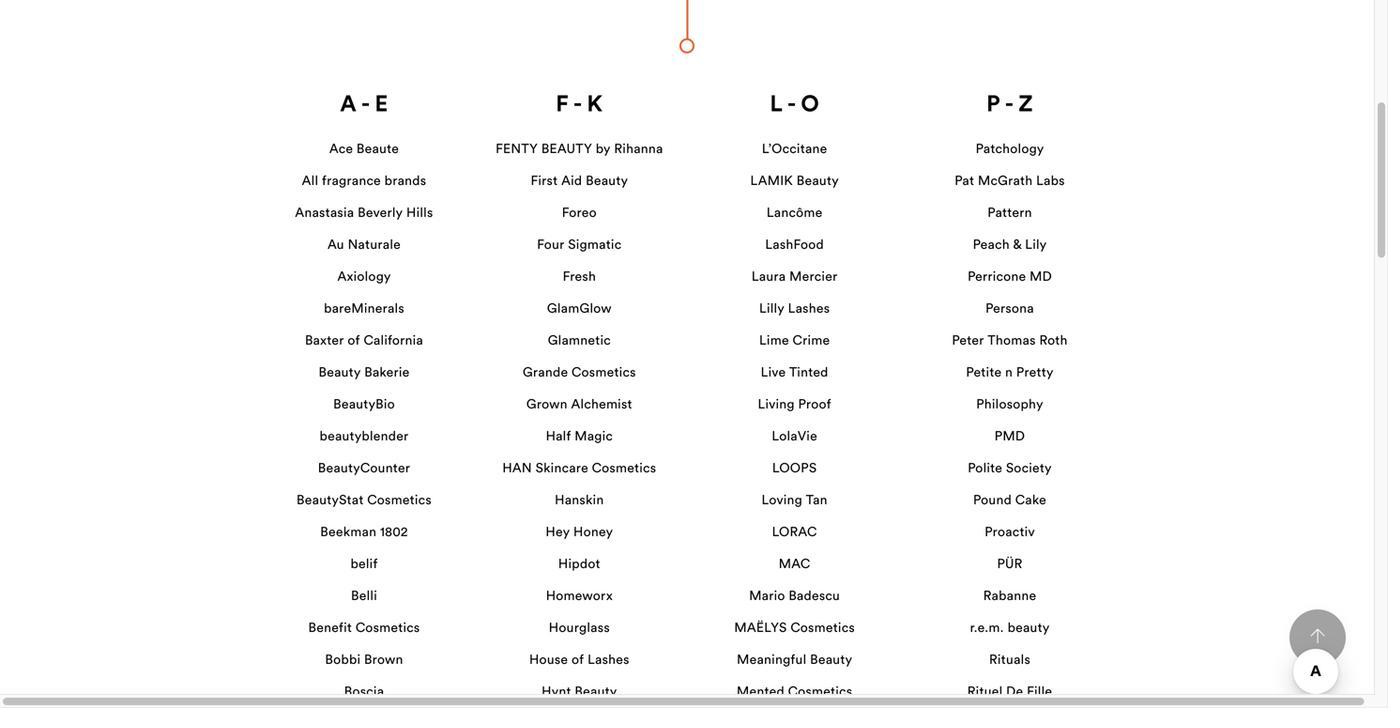 Task type: locate. For each thing, give the bounding box(es) containing it.
pound cake
[[974, 491, 1047, 508]]

3 - from the left
[[788, 89, 796, 117]]

cosmetics for benefit cosmetics
[[356, 619, 420, 636]]

beekman
[[320, 523, 377, 540]]

cosmetics down magic
[[592, 459, 657, 476]]

cosmetics up 1802
[[367, 491, 432, 508]]

- left e
[[362, 89, 369, 117]]

loops
[[773, 459, 817, 476]]

2 - from the left
[[574, 89, 581, 117]]

md
[[1030, 268, 1053, 285]]

cosmetics for grande cosmetics
[[572, 363, 636, 380]]

0 horizontal spatial of
[[348, 332, 360, 348]]

benefit
[[308, 619, 352, 636]]

naturale
[[348, 236, 401, 253]]

mac
[[779, 555, 811, 572]]

four
[[537, 236, 565, 253]]

of for house
[[572, 651, 584, 668]]

thomas
[[988, 332, 1036, 348]]

0 vertical spatial lashes
[[789, 300, 830, 316]]

mcgrath
[[978, 172, 1033, 189]]

four sigmatic
[[537, 236, 622, 253]]

first aid beauty
[[531, 172, 628, 189]]

cosmetics up alchemist
[[572, 363, 636, 380]]

beauty for hynt
[[575, 683, 617, 700]]

house of lashes
[[530, 651, 630, 668]]

rihanna
[[614, 140, 664, 157]]

axiology
[[338, 268, 391, 285]]

cosmetics up brown
[[356, 619, 420, 636]]

skincare
[[536, 459, 589, 476]]

1 vertical spatial of
[[572, 651, 584, 668]]

1802
[[380, 523, 408, 540]]

of right the baxter
[[348, 332, 360, 348]]

beekman 1802
[[320, 523, 408, 540]]

1 horizontal spatial lashes
[[789, 300, 830, 316]]

all fragrance brands
[[302, 172, 427, 189]]

4 - from the left
[[1006, 89, 1013, 117]]

house
[[530, 651, 568, 668]]

beauty up mented cosmetics
[[811, 651, 853, 668]]

cosmetics for beautystat cosmetics
[[367, 491, 432, 508]]

lashes down hourglass
[[588, 651, 630, 668]]

e
[[375, 89, 388, 117]]

k
[[587, 89, 603, 117]]

petite n pretty
[[967, 363, 1054, 380]]

beauty up lancôme on the top right of the page
[[797, 172, 839, 189]]

beauty
[[1008, 619, 1050, 636]]

homeworx
[[546, 587, 613, 604]]

- right l
[[788, 89, 796, 117]]

pretty
[[1017, 363, 1054, 380]]

hey honey
[[546, 523, 613, 540]]

cosmetics down meaningful beauty at the bottom of page
[[789, 683, 853, 700]]

beautyblender
[[320, 427, 409, 444]]

de
[[1007, 683, 1024, 700]]

loving tan
[[762, 491, 828, 508]]

pmd
[[995, 427, 1026, 444]]

lorac
[[772, 523, 818, 540]]

-
[[362, 89, 369, 117], [574, 89, 581, 117], [788, 89, 796, 117], [1006, 89, 1013, 117]]

hipdot
[[559, 555, 601, 572]]

beauty
[[542, 140, 593, 157]]

- right f on the left top of page
[[574, 89, 581, 117]]

laura mercier
[[752, 268, 838, 285]]

magic
[[575, 427, 613, 444]]

rituel de fille
[[968, 683, 1053, 700]]

- for p
[[1006, 89, 1013, 117]]

peach
[[973, 236, 1010, 253]]

1 - from the left
[[362, 89, 369, 117]]

tan
[[806, 491, 828, 508]]

lashes
[[789, 300, 830, 316], [588, 651, 630, 668]]

of right house
[[572, 651, 584, 668]]

1 horizontal spatial of
[[572, 651, 584, 668]]

han
[[503, 459, 532, 476]]

of for baxter
[[348, 332, 360, 348]]

beauty down house of lashes
[[575, 683, 617, 700]]

meaningful beauty
[[737, 651, 853, 668]]

glamglow
[[547, 300, 612, 316]]

0 horizontal spatial lashes
[[588, 651, 630, 668]]

roth
[[1040, 332, 1068, 348]]

glamnetic
[[548, 332, 611, 348]]

perricone
[[968, 268, 1027, 285]]

hills
[[407, 204, 433, 221]]

lolavie
[[772, 427, 818, 444]]

beautystat
[[297, 491, 364, 508]]

ace
[[329, 140, 353, 157]]

a
[[340, 89, 357, 117]]

first
[[531, 172, 558, 189]]

cosmetics down badescu
[[791, 619, 855, 636]]

- for f
[[574, 89, 581, 117]]

california
[[364, 332, 424, 348]]

honey
[[574, 523, 613, 540]]

society
[[1007, 459, 1052, 476]]

o
[[801, 89, 820, 117]]

z
[[1019, 89, 1034, 117]]

lime crime
[[760, 332, 830, 348]]

bobbi brown
[[325, 651, 403, 668]]

lancôme
[[767, 204, 823, 221]]

1 vertical spatial lashes
[[588, 651, 630, 668]]

- right p
[[1006, 89, 1013, 117]]

lashes up crime
[[789, 300, 830, 316]]

0 vertical spatial of
[[348, 332, 360, 348]]

hynt beauty
[[542, 683, 617, 700]]



Task type: describe. For each thing, give the bounding box(es) containing it.
sigmatic
[[568, 236, 622, 253]]

polite
[[968, 459, 1003, 476]]

ace beaute
[[329, 140, 399, 157]]

lamik beauty
[[751, 172, 839, 189]]

rituel
[[968, 683, 1003, 700]]

peter thomas roth
[[953, 332, 1068, 348]]

beauty down the baxter
[[319, 363, 361, 380]]

alchemist
[[571, 395, 633, 412]]

all
[[302, 172, 319, 189]]

r.e.m. beauty
[[971, 619, 1050, 636]]

lilly lashes
[[760, 300, 830, 316]]

bakerie
[[365, 363, 410, 380]]

baxter
[[305, 332, 344, 348]]

beautystat cosmetics
[[297, 491, 432, 508]]

belif
[[351, 555, 378, 572]]

p - z
[[987, 89, 1034, 117]]

fresh
[[563, 268, 596, 285]]

patchology
[[976, 140, 1045, 157]]

loving
[[762, 491, 803, 508]]

beauty for lamik
[[797, 172, 839, 189]]

beauty for meaningful
[[811, 651, 853, 668]]

laura
[[752, 268, 786, 285]]

cosmetics for maëlys cosmetics
[[791, 619, 855, 636]]

n
[[1006, 363, 1013, 380]]

grande cosmetics
[[523, 363, 636, 380]]

a - e
[[340, 89, 388, 117]]

maëlys
[[735, 619, 787, 636]]

crime
[[793, 332, 830, 348]]

by
[[596, 140, 611, 157]]

au
[[328, 236, 344, 253]]

r.e.m.
[[971, 619, 1005, 636]]

lime
[[760, 332, 790, 348]]

proof
[[799, 395, 832, 412]]

maëlys cosmetics
[[735, 619, 855, 636]]

pat
[[955, 172, 975, 189]]

l - o
[[770, 89, 820, 117]]

mented cosmetics
[[737, 683, 853, 700]]

mercier
[[790, 268, 838, 285]]

polite society
[[968, 459, 1052, 476]]

half magic
[[546, 427, 613, 444]]

bobbi
[[325, 651, 361, 668]]

peter
[[953, 332, 985, 348]]

tinted
[[790, 363, 829, 380]]

labs
[[1037, 172, 1066, 189]]

belli
[[351, 587, 378, 604]]

benefit cosmetics
[[308, 619, 420, 636]]

philosophy
[[977, 395, 1044, 412]]

beautycounter
[[318, 459, 411, 476]]

hey
[[546, 523, 570, 540]]

live tinted
[[761, 363, 829, 380]]

rabanne
[[984, 587, 1037, 604]]

back to top image
[[1311, 629, 1326, 644]]

brands
[[385, 172, 427, 189]]

lilly
[[760, 300, 785, 316]]

pattern
[[988, 204, 1033, 221]]

hanskin
[[555, 491, 604, 508]]

- for a
[[362, 89, 369, 117]]

mario
[[750, 587, 786, 604]]

bareminerals
[[324, 300, 405, 316]]

&
[[1013, 236, 1022, 253]]

grande
[[523, 363, 568, 380]]

pound
[[974, 491, 1012, 508]]

beauty down by
[[586, 172, 628, 189]]

persona
[[986, 300, 1035, 316]]

grown
[[527, 395, 568, 412]]

grown alchemist
[[527, 395, 633, 412]]

hynt
[[542, 683, 572, 700]]

fragrance
[[322, 172, 381, 189]]

boscia
[[344, 683, 384, 700]]

petite
[[967, 363, 1002, 380]]

rituals
[[990, 651, 1031, 668]]

- for l
[[788, 89, 796, 117]]

fenty
[[496, 140, 538, 157]]

living
[[758, 395, 795, 412]]

f - k
[[556, 89, 603, 117]]

anastasia beverly hills
[[295, 204, 433, 221]]

cosmetics for mented cosmetics
[[789, 683, 853, 700]]

beaute
[[357, 140, 399, 157]]

fenty beauty by rihanna
[[496, 140, 664, 157]]

mario badescu
[[750, 587, 841, 604]]

living proof
[[758, 395, 832, 412]]

mented
[[737, 683, 785, 700]]

hourglass
[[549, 619, 610, 636]]

proactiv
[[985, 523, 1036, 540]]

foreo
[[562, 204, 597, 221]]

fille
[[1027, 683, 1053, 700]]

meaningful
[[737, 651, 807, 668]]



Task type: vqa. For each thing, say whether or not it's contained in the screenshot.


